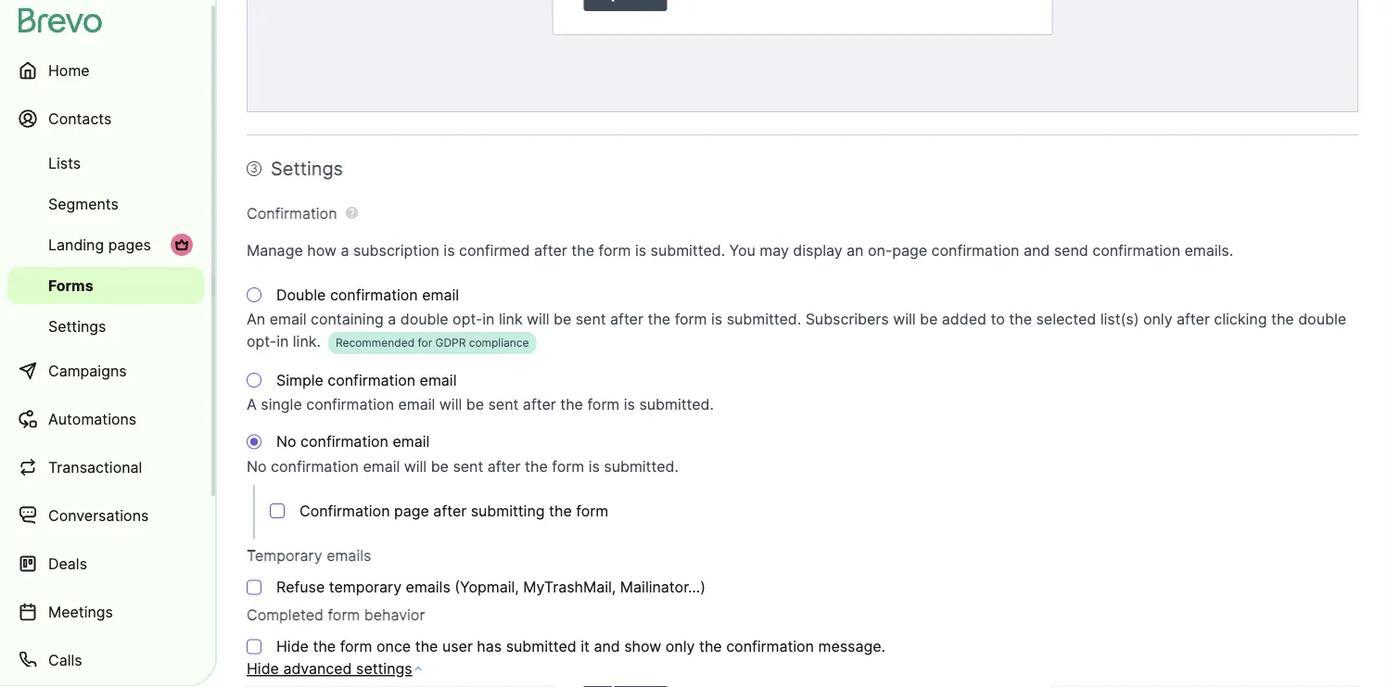 Task type: vqa. For each thing, say whether or not it's contained in the screenshot.
CUSTOMIZE associated with Customize this optional help text before publishing your form.
no



Task type: locate. For each thing, give the bounding box(es) containing it.
transactional
[[48, 458, 142, 476]]

email down no confirmation email
[[363, 458, 400, 476]]

0 vertical spatial settings
[[271, 158, 343, 180]]

will right 'link' at the top
[[527, 311, 549, 329]]

advanced
[[283, 660, 352, 678]]

1 vertical spatial confirmation
[[299, 502, 390, 520]]

a up recommended
[[388, 311, 396, 329]]

0 vertical spatial only
[[1143, 311, 1173, 329]]

hide down completed
[[276, 638, 309, 656]]

0 horizontal spatial double
[[400, 311, 448, 329]]

0 horizontal spatial sent
[[453, 458, 483, 476]]

in
[[482, 311, 495, 329], [276, 333, 289, 351]]

and right it
[[594, 638, 620, 656]]

0 vertical spatial no
[[276, 433, 296, 451]]

1 vertical spatial and
[[594, 638, 620, 656]]

contacts link
[[7, 96, 204, 141]]

a
[[341, 242, 349, 260], [388, 311, 396, 329]]

user
[[442, 638, 473, 656]]

subscription
[[353, 242, 439, 260]]

settings
[[271, 158, 343, 180], [48, 317, 106, 335]]

1 vertical spatial in
[[276, 333, 289, 351]]

submitting
[[471, 502, 545, 520]]

and left send
[[1024, 242, 1050, 260]]

email down recommended for gdpr compliance at the left
[[420, 371, 457, 389]]

1 horizontal spatial opt-
[[453, 311, 482, 329]]

confirmation
[[931, 242, 1019, 260], [1092, 242, 1180, 260], [330, 286, 418, 304], [328, 371, 415, 389], [306, 396, 394, 414], [300, 433, 388, 451], [271, 458, 359, 476], [726, 638, 814, 656]]

calls link
[[7, 638, 204, 682]]

an
[[847, 242, 864, 260]]

no down single at the left
[[276, 433, 296, 451]]

lists link
[[7, 145, 204, 182]]

how
[[307, 242, 336, 260]]

home link
[[7, 48, 204, 93]]

1 horizontal spatial in
[[482, 311, 495, 329]]

page down no confirmation email will be sent after the form is submitted.
[[394, 502, 429, 520]]

1 vertical spatial a
[[388, 311, 396, 329]]

confirmation up "manage"
[[247, 204, 337, 223]]

you
[[729, 242, 756, 260]]

completed form behavior
[[247, 606, 425, 624]]

left___rvooi image
[[174, 237, 189, 252]]

landing pages
[[48, 236, 151, 254]]

0 horizontal spatial emails
[[327, 547, 371, 565]]

deals
[[48, 554, 87, 573]]

1 vertical spatial no
[[247, 458, 267, 476]]

no confirmation email
[[276, 433, 430, 451]]

be up confirmation page after submitting the form
[[431, 458, 449, 476]]

email up recommended for gdpr compliance at the left
[[422, 286, 459, 304]]

added
[[942, 311, 987, 329]]

0 horizontal spatial in
[[276, 333, 289, 351]]

0 vertical spatial in
[[482, 311, 495, 329]]

opt- up gdpr
[[453, 311, 482, 329]]

submitted. inside an email containing a double opt-in link will be sent after the form is submitted. subscribers will be added to the selected list(s) only after clicking the double opt-in link.
[[727, 311, 801, 329]]

conversations
[[48, 506, 149, 524]]

and
[[1024, 242, 1050, 260], [594, 638, 620, 656]]

completed
[[247, 606, 324, 624]]

page
[[892, 242, 927, 260], [394, 502, 429, 520]]

double confirmation email
[[276, 286, 459, 304]]

1 vertical spatial opt-
[[247, 333, 276, 351]]

1 horizontal spatial settings
[[271, 158, 343, 180]]

email inside an email containing a double opt-in link will be sent after the form is submitted. subscribers will be added to the selected list(s) only after clicking the double opt-in link.
[[270, 311, 306, 329]]

settings right 3
[[271, 158, 343, 180]]

opt- down an
[[247, 333, 276, 351]]

gdpr
[[435, 337, 466, 350]]

only
[[1143, 311, 1173, 329], [666, 638, 695, 656]]

1 vertical spatial sent
[[488, 396, 519, 414]]

1 horizontal spatial no
[[276, 433, 296, 451]]

compliance
[[469, 337, 529, 350]]

pages
[[108, 236, 151, 254]]

is
[[444, 242, 455, 260], [635, 242, 646, 260], [711, 311, 722, 329], [624, 396, 635, 414], [588, 458, 600, 476]]

opt-
[[453, 311, 482, 329], [247, 333, 276, 351]]

0 vertical spatial confirmation
[[247, 204, 337, 223]]

email up no confirmation email will be sent after the form is submitted.
[[393, 433, 430, 451]]

show
[[624, 638, 661, 656]]

campaigns link
[[7, 349, 204, 393]]

will
[[527, 311, 549, 329], [893, 311, 916, 329], [439, 396, 462, 414], [404, 458, 427, 476]]

0 horizontal spatial a
[[341, 242, 349, 260]]

conversations link
[[7, 493, 204, 538]]

email
[[422, 286, 459, 304], [270, 311, 306, 329], [420, 371, 457, 389], [398, 396, 435, 414], [393, 433, 430, 451], [363, 458, 400, 476]]

only right show
[[666, 638, 695, 656]]

confirmation up the temporary emails
[[299, 502, 390, 520]]

hide for hide the form once the user has submitted it and show only the confirmation message.
[[276, 638, 309, 656]]

for
[[418, 337, 432, 350]]

sent right 'link' at the top
[[576, 311, 606, 329]]

display
[[793, 242, 842, 260]]

in left link.
[[276, 333, 289, 351]]

1 horizontal spatial only
[[1143, 311, 1173, 329]]

0 vertical spatial sent
[[576, 311, 606, 329]]

a single confirmation email will be sent after the form is submitted.
[[247, 396, 714, 414]]

the
[[571, 242, 594, 260], [648, 311, 671, 329], [1009, 311, 1032, 329], [1271, 311, 1294, 329], [560, 396, 583, 414], [525, 458, 548, 476], [549, 502, 572, 520], [313, 638, 336, 656], [415, 638, 438, 656], [699, 638, 722, 656]]

emails up temporary
[[327, 547, 371, 565]]

emails up behavior in the bottom left of the page
[[406, 579, 450, 597]]

a right how
[[341, 242, 349, 260]]

may
[[760, 242, 789, 260]]

automations
[[48, 410, 136, 428]]

simple confirmation email
[[276, 371, 457, 389]]

no down a
[[247, 458, 267, 476]]

be right 'link' at the top
[[554, 311, 571, 329]]

double right clicking
[[1298, 311, 1346, 329]]

double up for
[[400, 311, 448, 329]]

mytrashmail,
[[523, 579, 616, 597]]

email down double
[[270, 311, 306, 329]]

0 horizontal spatial no
[[247, 458, 267, 476]]

settings down forms
[[48, 317, 106, 335]]

temporary
[[247, 547, 322, 565]]

no confirmation email will be sent after the form is submitted.
[[247, 458, 679, 476]]

1 horizontal spatial sent
[[488, 396, 519, 414]]

sent inside an email containing a double opt-in link will be sent after the form is submitted. subscribers will be added to the selected list(s) only after clicking the double opt-in link.
[[576, 311, 606, 329]]

0 horizontal spatial settings
[[48, 317, 106, 335]]

0 vertical spatial and
[[1024, 242, 1050, 260]]

1 horizontal spatial page
[[892, 242, 927, 260]]

form
[[599, 242, 631, 260], [675, 311, 707, 329], [587, 396, 620, 414], [552, 458, 584, 476], [576, 502, 608, 520], [328, 606, 360, 624], [340, 638, 372, 656]]

confirmation
[[247, 204, 337, 223], [299, 502, 390, 520]]

it
[[581, 638, 590, 656]]

1 vertical spatial hide
[[247, 660, 279, 678]]

1 horizontal spatial a
[[388, 311, 396, 329]]

landing
[[48, 236, 104, 254]]

in left 'link' at the top
[[482, 311, 495, 329]]

3
[[251, 162, 258, 176]]

sent down compliance
[[488, 396, 519, 414]]

2 horizontal spatial sent
[[576, 311, 606, 329]]

1 vertical spatial emails
[[406, 579, 450, 597]]

0 vertical spatial hide
[[276, 638, 309, 656]]

be
[[554, 311, 571, 329], [920, 311, 938, 329], [466, 396, 484, 414], [431, 458, 449, 476]]

sent
[[576, 311, 606, 329], [488, 396, 519, 414], [453, 458, 483, 476]]

meetings
[[48, 603, 113, 621]]

lists
[[48, 154, 81, 172]]

0 vertical spatial a
[[341, 242, 349, 260]]

page right an
[[892, 242, 927, 260]]

submitted.
[[650, 242, 725, 260], [727, 311, 801, 329], [639, 396, 714, 414], [604, 458, 679, 476]]

to
[[991, 311, 1005, 329]]

double
[[400, 311, 448, 329], [1298, 311, 1346, 329]]

emails
[[327, 547, 371, 565], [406, 579, 450, 597]]

confirmed
[[459, 242, 530, 260]]

recommended
[[336, 337, 415, 350]]

only right list(s)
[[1143, 311, 1173, 329]]

1 horizontal spatial double
[[1298, 311, 1346, 329]]

2 vertical spatial sent
[[453, 458, 483, 476]]

confirmation for confirmation page after submitting the form
[[299, 502, 390, 520]]

subscribers
[[805, 311, 889, 329]]

hide left advanced
[[247, 660, 279, 678]]

1 vertical spatial only
[[666, 638, 695, 656]]

sent up confirmation page after submitting the form
[[453, 458, 483, 476]]

link
[[499, 311, 523, 329]]

0 horizontal spatial and
[[594, 638, 620, 656]]

no for no confirmation email will be sent after the form is submitted.
[[247, 458, 267, 476]]

no
[[276, 433, 296, 451], [247, 458, 267, 476]]

1 vertical spatial page
[[394, 502, 429, 520]]

segments
[[48, 195, 119, 213]]



Task type: describe. For each thing, give the bounding box(es) containing it.
double
[[276, 286, 326, 304]]

settings
[[356, 660, 412, 678]]

manage how a subscription is confirmed after the form is submitted. you may display an on-page confirmation and send confirmation emails.
[[247, 242, 1233, 260]]

link.
[[293, 333, 321, 351]]

confirmation page after submitting the form
[[299, 502, 608, 520]]

is inside an email containing a double opt-in link will be sent after the form is submitted. subscribers will be added to the selected list(s) only after clicking the double opt-in link.
[[711, 311, 722, 329]]

hide for hide advanced settings
[[247, 660, 279, 678]]

forms link
[[7, 267, 204, 304]]

1 vertical spatial settings
[[48, 317, 106, 335]]

email for no confirmation email
[[393, 433, 430, 451]]

behavior
[[364, 606, 425, 624]]

home
[[48, 61, 90, 79]]

email for double confirmation email
[[422, 286, 459, 304]]

single
[[261, 396, 302, 414]]

a inside an email containing a double opt-in link will be sent after the form is submitted. subscribers will be added to the selected list(s) only after clicking the double opt-in link.
[[388, 311, 396, 329]]

email for simple confirmation email
[[420, 371, 457, 389]]

email for no confirmation email will be sent after the form is submitted.
[[363, 458, 400, 476]]

0 horizontal spatial opt-
[[247, 333, 276, 351]]

no for no confirmation email
[[276, 433, 296, 451]]

settings link
[[7, 308, 204, 345]]

0 vertical spatial page
[[892, 242, 927, 260]]

containing
[[311, 311, 384, 329]]

once
[[376, 638, 411, 656]]

be up no confirmation email will be sent after the form is submitted.
[[466, 396, 484, 414]]

1 horizontal spatial emails
[[406, 579, 450, 597]]

transactional link
[[7, 445, 204, 490]]

refuse temporary emails (yopmail, mytrashmail, mailinator…)
[[276, 579, 706, 597]]

forms
[[48, 276, 93, 294]]

0 horizontal spatial page
[[394, 502, 429, 520]]

1 horizontal spatial and
[[1024, 242, 1050, 260]]

contacts
[[48, 109, 112, 127]]

submitted
[[506, 638, 577, 656]]

manage
[[247, 242, 303, 260]]

selected
[[1036, 311, 1096, 329]]

(yopmail,
[[455, 579, 519, 597]]

simple
[[276, 371, 323, 389]]

refuse
[[276, 579, 325, 597]]

confirmation for confirmation
[[247, 204, 337, 223]]

only inside an email containing a double opt-in link will be sent after the form is submitted. subscribers will be added to the selected list(s) only after clicking the double opt-in link.
[[1143, 311, 1173, 329]]

recommended for gdpr compliance
[[336, 337, 529, 350]]

emails.
[[1185, 242, 1233, 260]]

an email containing a double opt-in link will be sent after the form is submitted. subscribers will be added to the selected list(s) only after clicking the double opt-in link.
[[247, 311, 1346, 351]]

email down simple confirmation email at the bottom
[[398, 396, 435, 414]]

a
[[247, 396, 257, 414]]

on-
[[868, 242, 892, 260]]

send
[[1054, 242, 1088, 260]]

hide the form once the user has submitted it and show only the confirmation message.
[[276, 638, 885, 656]]

mailinator…)
[[620, 579, 706, 597]]

meetings link
[[7, 590, 204, 634]]

will up confirmation page after submitting the form
[[404, 458, 427, 476]]

has
[[477, 638, 502, 656]]

2 double from the left
[[1298, 311, 1346, 329]]

be left the added
[[920, 311, 938, 329]]

will down gdpr
[[439, 396, 462, 414]]

0 vertical spatial opt-
[[453, 311, 482, 329]]

will right subscribers
[[893, 311, 916, 329]]

hide advanced settings
[[247, 660, 412, 678]]

clicking
[[1214, 311, 1267, 329]]

segments link
[[7, 185, 204, 223]]

calls
[[48, 651, 82, 669]]

landing pages link
[[7, 226, 204, 263]]

form inside an email containing a double opt-in link will be sent after the form is submitted. subscribers will be added to the selected list(s) only after clicking the double opt-in link.
[[675, 311, 707, 329]]

automations link
[[7, 397, 204, 441]]

temporary emails
[[247, 547, 371, 565]]

deals link
[[7, 541, 204, 586]]

0 vertical spatial emails
[[327, 547, 371, 565]]

an
[[247, 311, 265, 329]]

1 double from the left
[[400, 311, 448, 329]]

list(s)
[[1100, 311, 1139, 329]]

campaigns
[[48, 362, 127, 380]]

temporary
[[329, 579, 402, 597]]

message.
[[818, 638, 885, 656]]

0 horizontal spatial only
[[666, 638, 695, 656]]



